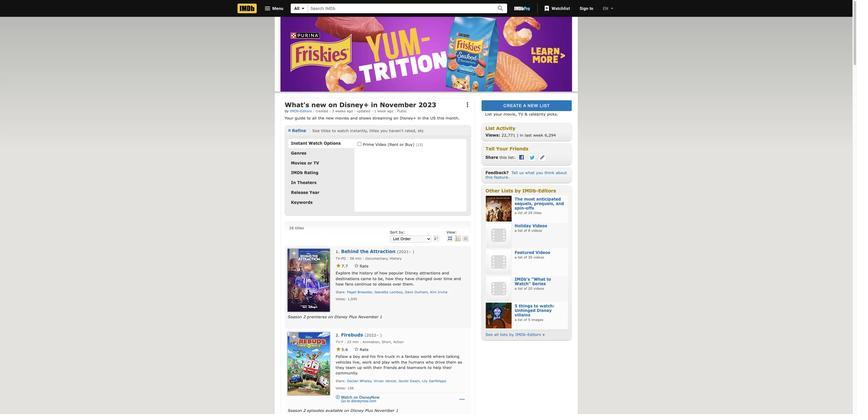 Task type: describe. For each thing, give the bounding box(es) containing it.
and right friends
[[398, 366, 406, 370]]

us
[[519, 170, 524, 175]]

firebuds image
[[288, 333, 330, 396]]

1 vertical spatial imdb-
[[523, 188, 538, 194]]

votes: for behind the attraction
[[336, 298, 346, 301]]

1.
[[336, 249, 340, 254]]

1 their from the left
[[373, 366, 382, 370]]

5.6
[[342, 348, 348, 352]]

stars: for behind the attraction
[[336, 290, 346, 294]]

| right y
[[345, 340, 346, 344]]

on down go
[[344, 409, 349, 414]]

2 horizontal spatial this
[[500, 155, 507, 160]]

public
[[397, 109, 407, 113]]

rate for firebuds
[[360, 348, 369, 352]]

2.
[[336, 333, 340, 338]]

animation,
[[363, 340, 381, 344]]

1 horizontal spatial tv
[[518, 112, 523, 117]]

as
[[458, 360, 462, 365]]

2 horizontal spatial by
[[515, 188, 521, 194]]

list for your
[[485, 112, 492, 117]]

most
[[524, 197, 535, 202]]

season for behind the attraction
[[288, 315, 302, 320]]

things
[[519, 304, 533, 309]]

| left public
[[395, 109, 396, 113]]

anticipated
[[536, 197, 561, 202]]

ascending order image
[[433, 236, 439, 242]]

2 vertical spatial imdb-
[[515, 333, 528, 337]]

dave durham link
[[405, 290, 428, 294]]

2 for firebuds
[[303, 409, 306, 414]]

, left jeanette
[[372, 290, 373, 294]]

lily sanfelippo link
[[422, 379, 447, 383]]

where
[[433, 355, 445, 359]]

declan
[[347, 379, 358, 383]]

and up time
[[442, 271, 449, 276]]

series
[[532, 282, 546, 286]]

have
[[405, 277, 414, 281]]

1 vertical spatial plus
[[365, 409, 373, 414]]

featured videos a list of 30 videos
[[515, 250, 550, 259]]

up
[[357, 366, 362, 370]]

featured videos link
[[515, 250, 550, 255]]

release year
[[291, 190, 320, 195]]

and down 'fire'
[[373, 360, 381, 365]]

refine
[[292, 128, 306, 133]]

irvine
[[438, 290, 448, 294]]

movie,
[[504, 112, 517, 117]]

titles right 26
[[295, 226, 304, 231]]

arrow drop down image
[[300, 5, 307, 12]]

sanfelippo
[[429, 379, 447, 383]]

the inside explore the history of how popular disney attractions and destinations came to be, how they have changed over time and how fans continue to obsess over them.
[[352, 271, 358, 276]]

holiday videos link
[[515, 224, 547, 228]]

views:
[[486, 133, 500, 138]]

| left 58
[[347, 257, 349, 261]]

unhinged
[[515, 308, 536, 313]]

editors inside what's new on disney+ in november 2023 by imdb-editors | created - 3 weeks ago | updated - 1 week ago | public your guide to all the new movies and shows streaming on disney+ in the us this month.
[[300, 109, 312, 113]]

disneynow.com
[[351, 400, 376, 404]]

list for activity
[[486, 126, 495, 131]]

the inside 1. behind the attraction (2021– ) tv-pg | 58 min | documentary, history
[[360, 249, 369, 254]]

, left 'dave'
[[403, 290, 404, 294]]

list image image for holiday videos
[[486, 223, 512, 249]]

1 vertical spatial or
[[308, 161, 312, 166]]

streaming
[[373, 116, 392, 120]]

| left the 'animation,'
[[360, 340, 362, 344]]

theaters
[[297, 181, 317, 185]]

humans
[[409, 360, 424, 365]]

0 horizontal spatial tv
[[314, 161, 319, 166]]

sign in
[[580, 6, 594, 11]]

live,
[[353, 360, 361, 365]]

of inside the featured videos a list of 30 videos
[[524, 256, 527, 259]]

videos for featured
[[534, 256, 544, 259]]

to inside what's new on disney+ in november 2023 by imdb-editors | created - 3 weeks ago | updated - 1 week ago | public your guide to all the new movies and shows streaming on disney+ in the us this month.
[[307, 116, 311, 120]]

all inside what's new on disney+ in november 2023 by imdb-editors | created - 3 weeks ago | updated - 1 week ago | public your guide to all the new movies and shows streaming on disney+ in the us this month.
[[312, 116, 317, 120]]

videos for holiday videos
[[533, 224, 547, 228]]

2 vertical spatial editors
[[528, 333, 541, 337]]

week inside what's new on disney+ in november 2023 by imdb-editors | created - 3 weeks ago | updated - 1 week ago | public your guide to all the new movies and shows streaming on disney+ in the us this month.
[[378, 109, 386, 113]]

(13)
[[416, 143, 423, 147]]

in up the streaming
[[371, 101, 378, 109]]

history
[[390, 257, 402, 261]]

titles up prime
[[370, 128, 379, 133]]

rating
[[304, 171, 319, 175]]

list image image for the most anticipated sequels, prequels, and spin-offs
[[486, 196, 512, 222]]

, left vivian
[[372, 379, 373, 383]]

(rent
[[388, 142, 399, 147]]

1 vertical spatial 1
[[380, 315, 382, 320]]

list inside 5 things to watch: unhinged disney villains a list of 5 images
[[518, 318, 523, 322]]

and up work
[[362, 355, 369, 359]]

picks.
[[547, 112, 559, 117]]

none field inside all search box
[[308, 4, 490, 13]]

your inside what's new on disney+ in november 2023 by imdb-editors | created - 3 weeks ago | updated - 1 week ago | public your guide to all the new movies and shows streaming on disney+ in the us this month.
[[285, 116, 293, 120]]

All search field
[[291, 4, 507, 13]]

list inside button
[[540, 103, 550, 108]]

changed
[[416, 277, 432, 281]]

shows
[[359, 116, 371, 120]]

| inside list activity views: 22,771 | in last week 6,294
[[517, 133, 519, 138]]

list activity views: 22,771 | in last week 6,294
[[486, 126, 556, 138]]

tv- inside 2. firebuds (2022– ) tv-y | 23 min | animation, short, action
[[336, 340, 341, 344]]

to inside imdb's "what to watch" series a list of 20 videos
[[547, 277, 551, 282]]

a inside the featured videos a list of 30 videos
[[515, 256, 517, 259]]

holiday videos a list of 8 videos
[[515, 224, 547, 233]]

genres
[[291, 151, 307, 156]]

imdb- inside what's new on disney+ in november 2023 by imdb-editors | created - 3 weeks ago | updated - 1 week ago | public your guide to all the new movies and shows streaming on disney+ in the us this month.
[[290, 109, 300, 113]]

2 for behind the attraction
[[303, 315, 306, 320]]

they inside follow a boy and his fire truck in a fantasy world where talking vehicles live, work and play with the humans who drive them as they team up with their friends and teamwork to help their community.
[[336, 366, 344, 370]]

of inside explore the history of how popular disney attractions and destinations came to be, how they have changed over time and how fans continue to obsess over them.
[[374, 271, 378, 276]]

titles inside the most anticipated sequels, prequels, and spin-offs a list of 29 titles
[[534, 211, 542, 215]]

5 things to watch: unhinged disney villains link
[[515, 304, 555, 318]]

29
[[528, 211, 533, 215]]

1 vertical spatial editors
[[538, 188, 556, 194]]

, left kim
[[428, 290, 429, 294]]

a left boy
[[349, 355, 352, 359]]

1 ago from the left
[[347, 109, 353, 113]]

2 - from the left
[[372, 109, 373, 113]]

new inside button
[[528, 103, 539, 108]]

1 vertical spatial your
[[496, 146, 508, 152]]

last
[[525, 133, 532, 138]]

list image image for 5 things to watch: unhinged disney villains
[[486, 303, 512, 329]]

disney inside 5 things to watch: unhinged disney villains a list of 5 images
[[537, 308, 552, 313]]

0 vertical spatial or
[[400, 142, 404, 147]]

firebuds link
[[341, 332, 363, 338]]

tv- inside 1. behind the attraction (2021– ) tv-pg | 58 min | documentary, history
[[336, 257, 342, 261]]

156
[[348, 387, 354, 391]]

watchlist image
[[543, 5, 551, 12]]

| down behind the attraction link
[[363, 257, 364, 261]]

and right time
[[454, 277, 461, 281]]

whaley
[[360, 379, 372, 383]]

submit search image
[[497, 5, 504, 12]]

1 vertical spatial november
[[358, 315, 379, 320]]

movies
[[335, 116, 349, 120]]

on up 3
[[329, 101, 337, 109]]

1 horizontal spatial 5
[[528, 318, 530, 322]]

drive
[[435, 360, 445, 365]]

new down 3
[[326, 116, 334, 120]]

created
[[316, 109, 328, 113]]

them
[[446, 360, 456, 365]]

fire
[[377, 355, 384, 359]]

sign in button
[[575, 3, 598, 14]]

behind
[[341, 249, 359, 254]]

home image
[[238, 4, 257, 13]]

to left obsess
[[373, 282, 377, 287]]

list image image for imdb's "what to watch" series
[[486, 276, 512, 302]]

kim
[[430, 290, 437, 294]]

1 horizontal spatial watch
[[341, 396, 353, 400]]

30
[[528, 256, 533, 259]]

| left created
[[313, 109, 315, 113]]

a inside button
[[523, 103, 526, 108]]

offs
[[526, 206, 534, 211]]

truck
[[385, 355, 395, 359]]

see for see titles to watch instantly, titles you haven't rated, etc
[[312, 128, 320, 133]]

a inside 5 things to watch: unhinged disney villains a list of 5 images
[[515, 318, 517, 322]]

behind the attraction image
[[288, 249, 330, 312]]

season 2 episodes available on disney plus november 1
[[288, 409, 399, 414]]

in theaters
[[291, 181, 317, 185]]

imdb rating
[[291, 171, 319, 175]]

votes: for firebuds
[[336, 387, 346, 391]]

arrow drop down image
[[609, 5, 616, 12]]

"what
[[532, 277, 545, 282]]

this inside what's new on disney+ in november 2023 by imdb-editors | created - 3 weeks ago | updated - 1 week ago | public your guide to all the new movies and shows streaming on disney+ in the us this month.
[[437, 116, 444, 120]]

paget
[[347, 290, 356, 294]]

available
[[326, 409, 343, 414]]

lists
[[500, 333, 508, 337]]

1 - from the left
[[329, 109, 331, 113]]

see titles to watch instantly, titles you haven't rated, etc
[[312, 128, 424, 133]]

sequels,
[[515, 201, 533, 206]]

vivian vencer link
[[374, 379, 396, 383]]

swain
[[410, 379, 420, 383]]

, left lily
[[420, 379, 421, 383]]

jecobi swain link
[[399, 379, 420, 383]]

) inside 2. firebuds (2022– ) tv-y | 23 min | animation, short, action
[[380, 333, 382, 338]]

weeks
[[335, 109, 346, 113]]

sign
[[580, 6, 589, 11]]

on right 'premieres' in the bottom of the page
[[328, 315, 333, 320]]

kim irvine link
[[430, 290, 448, 294]]

2 vertical spatial november
[[375, 409, 395, 414]]

keywords
[[291, 200, 313, 205]]

1 vertical spatial how
[[386, 277, 394, 281]]

in up "etc"
[[418, 116, 421, 120]]

lily
[[422, 379, 428, 383]]

season for firebuds
[[288, 409, 302, 414]]

the down created
[[318, 116, 324, 120]]

declan whaley link
[[347, 379, 372, 383]]

23
[[347, 340, 351, 344]]

a inside imdb's "what to watch" series a list of 20 videos
[[515, 287, 517, 291]]

feedback?
[[486, 170, 509, 175]]

1 horizontal spatial by
[[509, 333, 514, 337]]

to right go
[[347, 400, 350, 404]]

Search IMDb text field
[[308, 4, 490, 13]]

pg
[[342, 257, 346, 261]]

to inside follow a boy and his fire truck in a fantasy world where talking vehicles live, work and play with the humans who drive them as they team up with their friends and teamwork to help their community.
[[428, 366, 432, 370]]

new up created
[[312, 101, 326, 109]]

jeanette lomboy link
[[374, 290, 403, 294]]



Task type: locate. For each thing, give the bounding box(es) containing it.
videos for holiday
[[532, 229, 542, 233]]

0 horizontal spatial )
[[380, 333, 382, 338]]

3 list image image from the top
[[486, 250, 512, 275]]

to down who
[[428, 366, 432, 370]]

all
[[294, 6, 300, 11]]

list image image down other
[[486, 196, 512, 222]]

None field
[[308, 4, 490, 13]]

1 horizontal spatial disney+
[[400, 116, 416, 120]]

list down holiday
[[518, 229, 523, 233]]

by inside what's new on disney+ in november 2023 by imdb-editors | created - 3 weeks ago | updated - 1 week ago | public your guide to all the new movies and shows streaming on disney+ in the us this month.
[[285, 109, 289, 113]]

to left be,
[[373, 277, 377, 281]]

1 horizontal spatial all
[[494, 333, 499, 337]]

of inside the most anticipated sequels, prequels, and spin-offs a list of 29 titles
[[524, 211, 527, 215]]

videos inside holiday videos a list of 8 videos
[[533, 224, 547, 228]]

by
[[285, 109, 289, 113], [515, 188, 521, 194], [509, 333, 514, 337]]

1 horizontal spatial -
[[372, 109, 373, 113]]

the most anticipated sequels, prequels, and spin-offs a list of 29 titles
[[515, 197, 564, 215]]

stars: up votes: 1,045
[[336, 290, 346, 294]]

play circle outline inline image
[[336, 396, 340, 400]]

month.
[[446, 116, 460, 120]]

they inside explore the history of how popular disney attractions and destinations came to be, how they have changed over time and how fans continue to obsess over them.
[[395, 277, 404, 281]]

min inside 2. firebuds (2022– ) tv-y | 23 min | animation, short, action
[[353, 340, 359, 344]]

1 list image image from the top
[[486, 196, 512, 222]]

list inside list activity views: 22,771 | in last week 6,294
[[486, 126, 495, 131]]

editors up "anticipated"
[[538, 188, 556, 194]]

tell for us
[[512, 170, 518, 175]]

stars: up the votes: 156
[[336, 379, 346, 383]]

0 vertical spatial season
[[288, 315, 302, 320]]

watch right instant
[[309, 141, 323, 146]]

(2022–
[[365, 333, 379, 338]]

images
[[532, 318, 543, 322]]

imdb's
[[515, 277, 530, 282]]

0 vertical spatial by
[[285, 109, 289, 113]]

5 list image image from the top
[[486, 303, 512, 329]]

guide
[[295, 116, 306, 120]]

0 vertical spatial stars:
[[336, 290, 346, 294]]

0 horizontal spatial disney+
[[340, 101, 369, 109]]

create
[[504, 103, 522, 108]]

0 vertical spatial )
[[413, 249, 414, 254]]

all left lists
[[494, 333, 499, 337]]

0 vertical spatial tv-
[[336, 257, 342, 261]]

you left haven't
[[381, 128, 388, 133]]

ago right weeks
[[347, 109, 353, 113]]

tell for your
[[486, 146, 495, 152]]

, left jecobi at the bottom left of page
[[396, 379, 397, 383]]

list your movie, tv & celebrity picks.
[[485, 112, 559, 117]]

0 vertical spatial you
[[381, 128, 388, 133]]

menu button
[[259, 4, 288, 13]]

their down them
[[443, 366, 452, 370]]

1 horizontal spatial this
[[486, 175, 493, 180]]

disneynow
[[359, 396, 380, 400]]

how up obsess
[[386, 277, 394, 281]]

week inside list activity views: 22,771 | in last week 6,294
[[533, 133, 543, 138]]

editors
[[300, 109, 312, 113], [538, 188, 556, 194], [528, 333, 541, 337]]

0 horizontal spatial -
[[329, 109, 331, 113]]

0 vertical spatial in
[[590, 6, 594, 11]]

a inside the most anticipated sequels, prequels, and spin-offs a list of 29 titles
[[515, 211, 517, 215]]

1 vertical spatial in
[[291, 181, 296, 185]]

0 vertical spatial with
[[391, 360, 400, 365]]

0 horizontal spatial see
[[312, 128, 320, 133]]

a down holiday
[[515, 229, 517, 233]]

celebrity
[[529, 112, 546, 117]]

1 rate from the top
[[360, 264, 369, 269]]

1 season from the top
[[288, 315, 302, 320]]

november inside what's new on disney+ in november 2023 by imdb-editors | created - 3 weeks ago | updated - 1 week ago | public your guide to all the new movies and shows streaming on disney+ in the us this month.
[[380, 101, 416, 109]]

0 horizontal spatial by
[[285, 109, 289, 113]]

1 vertical spatial season
[[288, 409, 302, 414]]

1 vertical spatial watch
[[341, 396, 353, 400]]

1 vertical spatial they
[[336, 366, 344, 370]]

plus down the 1,045
[[349, 315, 357, 320]]

disney up "images"
[[537, 308, 552, 313]]

1 vertical spatial over
[[393, 282, 401, 287]]

the left us
[[423, 116, 429, 120]]

list left your
[[485, 112, 492, 117]]

week right 'last'
[[533, 133, 543, 138]]

boy
[[353, 355, 360, 359]]

2 their from the left
[[443, 366, 452, 370]]

the
[[318, 116, 324, 120], [423, 116, 429, 120], [360, 249, 369, 254], [352, 271, 358, 276], [401, 360, 407, 365]]

0 vertical spatial 2
[[303, 315, 306, 320]]

imdb
[[291, 171, 303, 175]]

0 vertical spatial plus
[[349, 315, 357, 320]]

1 horizontal spatial tell
[[512, 170, 518, 175]]

tv up rating
[[314, 161, 319, 166]]

1 vertical spatial rate
[[360, 348, 369, 352]]

watch:
[[540, 304, 555, 309]]

continue
[[355, 282, 372, 287]]

their
[[373, 366, 382, 370], [443, 366, 452, 370]]

2 votes: from the top
[[336, 387, 346, 391]]

ago
[[347, 109, 353, 113], [387, 109, 393, 113]]

1 vertical spatial 5
[[528, 318, 530, 322]]

list inside the most anticipated sequels, prequels, and spin-offs a list of 29 titles
[[518, 211, 523, 215]]

play
[[382, 360, 390, 365]]

1 horizontal spatial you
[[536, 170, 543, 175]]

0 vertical spatial videos
[[533, 224, 547, 228]]

your left guide
[[285, 116, 293, 120]]

menu image
[[264, 5, 271, 12]]

a down the villains at the bottom right of the page
[[515, 318, 517, 322]]

view:
[[447, 230, 457, 235]]

1 vertical spatial min
[[353, 340, 359, 344]]

release
[[291, 190, 308, 195]]

instant
[[291, 141, 307, 146]]

imdb's "what to watch" series a list of 20 videos
[[515, 277, 551, 291]]

-
[[329, 109, 331, 113], [372, 109, 373, 113]]

and inside the most anticipated sequels, prequels, and spin-offs a list of 29 titles
[[556, 201, 564, 206]]

in inside button
[[590, 6, 594, 11]]

4 list image image from the top
[[486, 276, 512, 302]]

1 horizontal spatial see
[[486, 333, 493, 337]]

1 vertical spatial stars:
[[336, 379, 346, 383]]

0 vertical spatial rate
[[360, 264, 369, 269]]

to right '"what'
[[547, 277, 551, 282]]

2 season from the top
[[288, 409, 302, 414]]

0 vertical spatial watch
[[309, 141, 323, 146]]

1 votes: from the top
[[336, 298, 346, 301]]

of up be,
[[374, 271, 378, 276]]

buy)
[[405, 142, 415, 147]]

more horiz image
[[458, 396, 466, 404]]

click to add to watchlist image
[[288, 333, 300, 344]]

1 vertical spatial disney+
[[400, 116, 416, 120]]

friends
[[384, 366, 397, 370]]

1 2 from the top
[[303, 315, 306, 320]]

5 left "images"
[[528, 318, 530, 322]]

of left 8
[[524, 229, 527, 233]]

0 vertical spatial tv
[[518, 112, 523, 117]]

videos down 'series'
[[534, 287, 544, 291]]

1 horizontal spatial in
[[590, 6, 594, 11]]

videos down featured videos link
[[534, 256, 544, 259]]

tell inside tell us what you think about this feature.
[[512, 170, 518, 175]]

) right '(2021–'
[[413, 249, 414, 254]]

this right us
[[437, 116, 444, 120]]

all down created
[[312, 116, 317, 120]]

0 vertical spatial min
[[355, 257, 362, 261]]

prequels,
[[534, 201, 555, 206]]

the down fantasy
[[401, 360, 407, 365]]

videos inside imdb's "what to watch" series a list of 20 videos
[[534, 287, 544, 291]]

this inside tell us what you think about this feature.
[[486, 175, 493, 180]]

imdb- right lists
[[515, 333, 528, 337]]

movies or tv
[[291, 161, 319, 166]]

detail view image
[[455, 236, 461, 242]]

jeanette
[[374, 290, 389, 294]]

1 horizontal spatial with
[[391, 360, 400, 365]]

&
[[525, 112, 528, 117]]

votes: left the 1,045
[[336, 298, 346, 301]]

None checkbox
[[358, 142, 362, 146]]

watch right play circle outline inline image
[[341, 396, 353, 400]]

help
[[433, 366, 442, 370]]

november up (2022–
[[358, 315, 379, 320]]

your
[[494, 112, 502, 117]]

over
[[434, 277, 442, 281], [393, 282, 401, 287]]

list inside imdb's "what to watch" series a list of 20 videos
[[518, 287, 523, 291]]

0 vertical spatial see
[[312, 128, 320, 133]]

of inside 5 things to watch: unhinged disney villains a list of 5 images
[[524, 318, 527, 322]]

rated,
[[405, 128, 417, 133]]

list image image
[[486, 196, 512, 222], [486, 223, 512, 249], [486, 250, 512, 275], [486, 276, 512, 302], [486, 303, 512, 329]]

editors up guide
[[300, 109, 312, 113]]

0 horizontal spatial 1
[[374, 109, 376, 113]]

season left episodes
[[288, 409, 302, 414]]

videos inside the featured videos a list of 30 videos
[[536, 250, 550, 255]]

titles up options
[[321, 128, 331, 133]]

0 horizontal spatial in
[[291, 181, 296, 185]]

list image image left watch"
[[486, 276, 512, 302]]

list down featured
[[518, 256, 523, 259]]

to right guide
[[307, 116, 311, 120]]

a left fantasy
[[401, 355, 404, 359]]

1. behind the attraction (2021– ) tv-pg | 58 min | documentary, history
[[336, 249, 414, 261]]

in inside follow a boy and his fire truck in a fantasy world where talking vehicles live, work and play with the humans who drive them as they team up with their friends and teamwork to help their community.
[[396, 355, 400, 359]]

) inside 1. behind the attraction (2021– ) tv-pg | 58 min | documentary, history
[[413, 249, 414, 254]]

0 horizontal spatial ago
[[347, 109, 353, 113]]

1 stars: from the top
[[336, 290, 346, 294]]

think
[[545, 170, 555, 175]]

1 vertical spatial this
[[500, 155, 507, 160]]

list inside the featured videos a list of 30 videos
[[518, 256, 523, 259]]

list down the villains at the bottom right of the page
[[518, 318, 523, 322]]

november down disneynow
[[375, 409, 395, 414]]

a down watch"
[[515, 287, 517, 291]]

tell
[[486, 146, 495, 152], [512, 170, 518, 175]]

2 left episodes
[[303, 409, 306, 414]]

fantasy
[[405, 355, 419, 359]]

1 vertical spatial tell
[[512, 170, 518, 175]]

who
[[426, 360, 434, 365]]

1 vertical spatial tv-
[[336, 340, 341, 344]]

obsess
[[378, 282, 391, 287]]

0 horizontal spatial week
[[378, 109, 386, 113]]

of inside holiday videos a list of 8 videos
[[524, 229, 527, 233]]

videos inside the featured videos a list of 30 videos
[[534, 256, 544, 259]]

2 vertical spatial videos
[[534, 287, 544, 291]]

with down work
[[363, 366, 372, 370]]

history
[[360, 271, 373, 276]]

a inside holiday videos a list of 8 videos
[[515, 229, 517, 233]]

imdb- down what's
[[290, 109, 300, 113]]

tell up share
[[486, 146, 495, 152]]

0 horizontal spatial you
[[381, 128, 388, 133]]

1 vertical spatial videos
[[536, 250, 550, 255]]

in left 'last'
[[520, 133, 524, 138]]

imdb-editors link
[[290, 109, 312, 113]]

| left updated
[[354, 109, 356, 113]]

see up instant watch options
[[312, 128, 320, 133]]

season up click to add to watchlist image
[[288, 315, 302, 320]]

create a new list button
[[482, 100, 572, 111]]

0 horizontal spatial they
[[336, 366, 344, 370]]

list image image left featured
[[486, 250, 512, 275]]

other
[[486, 188, 500, 194]]

1 vertical spatial list
[[486, 126, 495, 131]]

stars: declan whaley , vivian vencer , jecobi swain , lily sanfelippo
[[336, 379, 447, 383]]

0 vertical spatial your
[[285, 116, 293, 120]]

vehicles
[[336, 360, 351, 365]]

0 vertical spatial how
[[380, 271, 388, 276]]

1 horizontal spatial they
[[395, 277, 404, 281]]

instant watch options
[[291, 141, 341, 146]]

lomboy
[[390, 290, 403, 294]]

in right sign
[[590, 6, 594, 11]]

how left fans
[[336, 282, 344, 287]]

0 horizontal spatial all
[[312, 116, 317, 120]]

2 rate from the top
[[360, 348, 369, 352]]

prime
[[363, 142, 374, 147]]

click to add to watchlist image
[[288, 249, 300, 261]]

imdb's "what to watch" series link
[[515, 277, 551, 286]]

1 horizontal spatial plus
[[365, 409, 373, 414]]

min inside 1. behind the attraction (2021– ) tv-pg | 58 min | documentary, history
[[355, 257, 362, 261]]

in right truck
[[396, 355, 400, 359]]

list down "spin-"
[[518, 211, 523, 215]]

2 2 from the top
[[303, 409, 306, 414]]

votes: left 156
[[336, 387, 346, 391]]

0 vertical spatial imdb-
[[290, 109, 300, 113]]

1 horizontal spatial their
[[443, 366, 452, 370]]

list image image up lists
[[486, 303, 512, 329]]

0 vertical spatial disney+
[[340, 101, 369, 109]]

came
[[361, 277, 371, 281]]

0 vertical spatial over
[[434, 277, 442, 281]]

| right 22,771
[[517, 133, 519, 138]]

videos for featured videos
[[536, 250, 550, 255]]

disney inside explore the history of how popular disney attractions and destinations came to be, how they have changed over time and how fans continue to obsess over them.
[[405, 271, 418, 276]]

1 tv- from the top
[[336, 257, 342, 261]]

friends
[[510, 146, 529, 152]]

tell us what you think about this feature.
[[486, 170, 567, 180]]

you inside tell us what you think about this feature.
[[536, 170, 543, 175]]

instantly,
[[350, 128, 368, 133]]

on
[[329, 101, 337, 109], [394, 116, 399, 120], [328, 315, 333, 320], [354, 396, 358, 400], [344, 409, 349, 414]]

videos inside holiday videos a list of 8 videos
[[532, 229, 542, 233]]

a down featured
[[515, 256, 517, 259]]

of down featured
[[524, 256, 527, 259]]

all button
[[291, 4, 308, 13]]

disney+
[[340, 101, 369, 109], [400, 116, 416, 120]]

all
[[312, 116, 317, 120], [494, 333, 499, 337]]

»
[[543, 333, 545, 337]]

about
[[556, 170, 567, 175]]

tv- down the 1.
[[336, 257, 342, 261]]

2 stars: from the top
[[336, 379, 346, 383]]

0 horizontal spatial this
[[437, 116, 444, 120]]

spin-
[[515, 206, 526, 211]]

updated
[[357, 109, 370, 113]]

2 list image image from the top
[[486, 223, 512, 249]]

prime video (rent or buy) (13)
[[363, 142, 423, 147]]

2 horizontal spatial 1
[[396, 409, 399, 414]]

in down imdb
[[291, 181, 296, 185]]

disney up have
[[405, 271, 418, 276]]

grid view image
[[447, 236, 453, 242]]

or up rating
[[308, 161, 312, 166]]

see for see all lists by imdb-editors »
[[486, 333, 493, 337]]

disney down go to disneynow.com
[[351, 409, 364, 414]]

a up &
[[523, 103, 526, 108]]

0 vertical spatial 5
[[515, 304, 518, 309]]

1 horizontal spatial over
[[434, 277, 442, 281]]

0 horizontal spatial 5
[[515, 304, 518, 309]]

2 left 'premieres' in the bottom of the page
[[303, 315, 306, 320]]

the up destinations
[[352, 271, 358, 276]]

0 vertical spatial videos
[[532, 229, 542, 233]]

1 horizontal spatial 1
[[380, 315, 382, 320]]

stars: for firebuds
[[336, 379, 346, 383]]

20
[[528, 287, 533, 291]]

1 vertical spatial all
[[494, 333, 499, 337]]

see all lists by imdb-editors link
[[486, 333, 541, 337]]

2 vertical spatial how
[[336, 282, 344, 287]]

1 vertical spatial see
[[486, 333, 493, 337]]

and right prequels,
[[556, 201, 564, 206]]

0 vertical spatial this
[[437, 116, 444, 120]]

2 vertical spatial 1
[[396, 409, 399, 414]]

1 vertical spatial videos
[[534, 256, 544, 259]]

fans
[[345, 282, 353, 287]]

of down the villains at the bottom right of the page
[[524, 318, 527, 322]]

videos right holiday
[[533, 224, 547, 228]]

5 left things
[[515, 304, 518, 309]]

work
[[362, 360, 372, 365]]

of inside imdb's "what to watch" series a list of 20 videos
[[524, 287, 527, 291]]

0 horizontal spatial plus
[[349, 315, 357, 320]]

2 tv- from the top
[[336, 340, 341, 344]]

0 vertical spatial list
[[485, 112, 492, 117]]

create a new list link
[[482, 100, 572, 111]]

1 inside what's new on disney+ in november 2023 by imdb-editors | created - 3 weeks ago | updated - 1 week ago | public your guide to all the new movies and shows streaming on disney+ in the us this month.
[[374, 109, 376, 113]]

compact view image
[[463, 236, 469, 242]]

1 horizontal spatial ago
[[387, 109, 393, 113]]

the inside follow a boy and his fire truck in a fantasy world where talking vehicles live, work and play with the humans who drive them as they team up with their friends and teamwork to help their community.
[[401, 360, 407, 365]]

en
[[603, 6, 609, 11]]

week
[[378, 109, 386, 113], [533, 133, 543, 138]]

and inside what's new on disney+ in november 2023 by imdb-editors | created - 3 weeks ago | updated - 1 week ago | public your guide to all the new movies and shows streaming on disney+ in the us this month.
[[350, 116, 358, 120]]

0 horizontal spatial or
[[308, 161, 312, 166]]

dave
[[405, 290, 413, 294]]

what's
[[285, 101, 309, 109]]

tv- down 2.
[[336, 340, 341, 344]]

with up friends
[[391, 360, 400, 365]]

to inside 5 things to watch: unhinged disney villains a list of 5 images
[[534, 304, 538, 309]]

teamwork
[[407, 366, 427, 370]]

0 vertical spatial all
[[312, 116, 317, 120]]

- left 3
[[329, 109, 331, 113]]

2 ago from the left
[[387, 109, 393, 113]]

to left watch
[[332, 128, 336, 133]]

videos
[[532, 229, 542, 233], [534, 256, 544, 259], [534, 287, 544, 291]]

on down 156
[[354, 396, 358, 400]]

your up share this list:
[[496, 146, 508, 152]]

they down popular
[[395, 277, 404, 281]]

0 horizontal spatial tell
[[486, 146, 495, 152]]

on down public
[[394, 116, 399, 120]]

disney down votes: 1,045
[[335, 315, 348, 320]]

0 horizontal spatial watch
[[309, 141, 323, 146]]

list inside holiday videos a list of 8 videos
[[518, 229, 523, 233]]

1 horizontal spatial week
[[533, 133, 543, 138]]

in inside list activity views: 22,771 | in last week 6,294
[[520, 133, 524, 138]]

rate for behind the attraction
[[360, 264, 369, 269]]

they
[[395, 277, 404, 281], [336, 366, 344, 370]]

0 horizontal spatial your
[[285, 116, 293, 120]]

list image image for featured videos
[[486, 250, 512, 275]]

list up views:
[[486, 126, 495, 131]]

1 vertical spatial with
[[363, 366, 372, 370]]

1 vertical spatial 2
[[303, 409, 306, 414]]



Task type: vqa. For each thing, say whether or not it's contained in the screenshot.
Del
no



